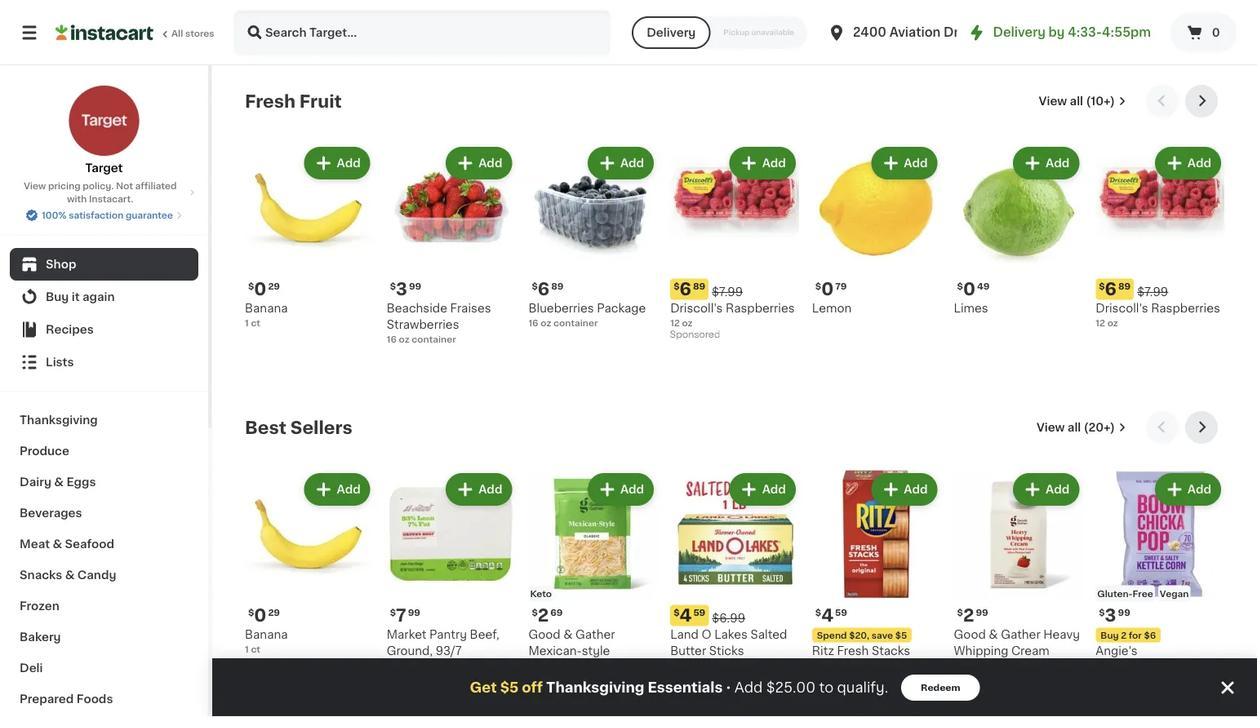 Task type: locate. For each thing, give the bounding box(es) containing it.
2 left for at the bottom of the page
[[1122, 631, 1127, 640]]

2 29 from the top
[[268, 609, 280, 618]]

2 vertical spatial 16
[[387, 662, 397, 671]]

1 horizontal spatial $5
[[896, 631, 908, 640]]

sponsored badge image for 4
[[671, 689, 720, 698]]

sticks
[[710, 646, 744, 657]]

0 horizontal spatial 8
[[529, 678, 535, 687]]

49
[[978, 282, 990, 291]]

delivery for delivery
[[647, 27, 696, 38]]

$ inside $ 0 79
[[816, 282, 822, 291]]

4 up the land
[[680, 608, 692, 625]]

0 vertical spatial 3
[[396, 281, 407, 298]]

0 vertical spatial sponsored badge image
[[671, 331, 720, 340]]

fresh
[[245, 93, 296, 110], [837, 646, 869, 657]]

stores
[[185, 29, 215, 38]]

banana 1 ct for 7
[[245, 629, 288, 654]]

16 inside blueberries package 16 oz container
[[529, 319, 539, 328]]

2 horizontal spatial 6
[[1105, 281, 1117, 298]]

gather
[[1001, 629, 1041, 641], [576, 629, 615, 641]]

59 for $ 4 59
[[836, 609, 848, 618]]

driscoll's inside driscoll's raspberries 12 oz
[[1096, 303, 1149, 314]]

0 horizontal spatial 4
[[680, 608, 692, 625]]

0 vertical spatial container
[[554, 319, 598, 328]]

target link
[[68, 85, 140, 176]]

1 59 from the left
[[694, 609, 706, 618]]

$5 up stacks
[[896, 631, 908, 640]]

16 down blueberries
[[529, 319, 539, 328]]

0 vertical spatial ct
[[251, 319, 261, 328]]

target
[[85, 163, 123, 174]]

corn
[[1096, 695, 1124, 706]]

59 up 'spend'
[[836, 609, 848, 618]]

1 vertical spatial buy
[[1101, 631, 1119, 640]]

$
[[248, 282, 254, 291], [390, 282, 396, 291], [674, 282, 680, 291], [958, 282, 964, 291], [532, 282, 538, 291], [816, 282, 822, 291], [1099, 282, 1105, 291], [248, 609, 254, 618], [390, 609, 396, 618], [674, 609, 680, 618], [958, 609, 964, 618], [532, 609, 538, 618], [816, 609, 822, 618], [1099, 609, 1105, 618]]

monterey
[[529, 662, 584, 674]]

redeem button
[[902, 675, 980, 702]]

59 for $ 4 59 $6.99 land o lakes salted butter sticks
[[694, 609, 706, 618]]

good down $ 2 99
[[954, 629, 986, 641]]

$4.59 original price: $6.99 element
[[671, 606, 799, 627]]

2 6 from the left
[[538, 281, 550, 298]]

sponsored badge image
[[671, 331, 720, 340], [671, 689, 720, 698]]

12 inside driscoll's raspberries 12 oz
[[1096, 319, 1106, 328]]

(105)
[[873, 680, 896, 689]]

view left '(10+)'
[[1039, 96, 1068, 107]]

2 raspberries from the left
[[1152, 303, 1221, 314]]

lists link
[[10, 346, 198, 379]]

beverages link
[[10, 498, 198, 529]]

1 horizontal spatial raspberries
[[1152, 303, 1221, 314]]

dr
[[944, 27, 959, 38]]

1 vertical spatial 3
[[1105, 608, 1117, 625]]

1 ct from the top
[[251, 319, 261, 328]]

0 horizontal spatial $ 3 99
[[390, 281, 422, 298]]

$ 6 89 $7.99 driscoll's raspberries 12 oz
[[671, 281, 795, 328]]

foods
[[77, 694, 113, 706]]

kettle
[[1179, 678, 1214, 690]]

$ 0 29 for 3
[[248, 281, 280, 298]]

& right meat
[[53, 539, 62, 550]]

ct for 7
[[251, 645, 261, 654]]

8 for 8 oz
[[529, 678, 535, 687]]

classic
[[529, 711, 570, 718]]

$20,
[[850, 631, 870, 640]]

1 horizontal spatial delivery
[[994, 27, 1046, 38]]

oz inside driscoll's raspberries 12 oz
[[1108, 319, 1119, 328]]

& for good & gather heavy whipping cream 1 pt
[[989, 629, 998, 641]]

oz
[[682, 319, 693, 328], [541, 319, 552, 328], [1108, 319, 1119, 328], [399, 335, 410, 344], [399, 662, 410, 671], [537, 678, 548, 687], [849, 693, 860, 702]]

buy left it on the top left
[[46, 292, 69, 303]]

0 horizontal spatial $ 6 89
[[532, 281, 564, 298]]

main content
[[212, 65, 1258, 718]]

2 banana from the top
[[245, 629, 288, 641]]

2 $ 6 89 from the left
[[1099, 281, 1131, 298]]

1 vertical spatial all
[[1068, 422, 1082, 434]]

gather inside good & gather mexican-style monterey jack, cheddar, queso quesadilla & asadero classic cheeses
[[576, 629, 615, 641]]

$ 6 89 up blueberries
[[532, 281, 564, 298]]

fresh fruit
[[245, 93, 342, 110]]

2 12 from the left
[[1096, 319, 1106, 328]]

$ 3 99 down gluten-
[[1099, 608, 1131, 625]]

meat & seafood
[[20, 539, 114, 550]]

sponsored badge image down '$ 6 89 $7.99 driscoll's raspberries 12 oz'
[[671, 331, 720, 340]]

3 89 from the left
[[1119, 282, 1131, 291]]

main content containing fresh fruit
[[212, 65, 1258, 718]]

package
[[597, 303, 646, 314]]

1 banana from the top
[[245, 303, 288, 314]]

good inside good & gather heavy whipping cream 1 pt
[[954, 629, 986, 641]]

add button
[[306, 149, 369, 178], [448, 149, 511, 178], [590, 149, 653, 178], [731, 149, 795, 178], [873, 149, 936, 178], [1015, 149, 1078, 178], [1157, 149, 1220, 178], [306, 475, 369, 505], [448, 475, 511, 505], [590, 475, 653, 505], [731, 475, 795, 505], [873, 475, 936, 505], [1015, 475, 1078, 505], [1157, 475, 1220, 505]]

oz inside beachside fraises strawberries 16 oz container
[[399, 335, 410, 344]]

delivery
[[994, 27, 1046, 38], [647, 27, 696, 38]]

1 sponsored badge image from the top
[[671, 331, 720, 340]]

0 vertical spatial $ 0 29
[[248, 281, 280, 298]]

all for 3
[[1068, 422, 1082, 434]]

0 horizontal spatial 12
[[671, 319, 680, 328]]

1 horizontal spatial gather
[[1001, 629, 1041, 641]]

1 horizontal spatial 3
[[1105, 608, 1117, 625]]

1 horizontal spatial 12
[[1096, 319, 1106, 328]]

1 89 from the left
[[693, 282, 706, 291]]

1 29 from the top
[[268, 282, 280, 291]]

buy it again link
[[10, 281, 198, 314]]

2 for good & gather heavy whipping cream
[[964, 608, 975, 625]]

0 horizontal spatial delivery
[[647, 27, 696, 38]]

2 gather from the left
[[576, 629, 615, 641]]

59 inside $ 4 59
[[836, 609, 848, 618]]

thanksgiving up "produce"
[[20, 415, 98, 426]]

$ inside '$ 6 89 $7.99 driscoll's raspberries 12 oz'
[[674, 282, 680, 291]]

1 horizontal spatial fresh
[[837, 646, 869, 657]]

0 horizontal spatial 3
[[396, 281, 407, 298]]

2 horizontal spatial 89
[[1119, 282, 1131, 291]]

1 horizontal spatial $6.89 original price: $7.99 element
[[1096, 279, 1225, 300]]

all left '(10+)'
[[1070, 96, 1084, 107]]

raspberries inside '$ 6 89 $7.99 driscoll's raspberries 12 oz'
[[726, 303, 795, 314]]

raspberries inside driscoll's raspberries 12 oz
[[1152, 303, 1221, 314]]

4 inside $ 4 59 $6.99 land o lakes salted butter sticks
[[680, 608, 692, 625]]

1 vertical spatial banana
[[245, 629, 288, 641]]

0 horizontal spatial 59
[[694, 609, 706, 618]]

land
[[671, 629, 699, 641]]

buy inside buy it again link
[[46, 292, 69, 303]]

0 vertical spatial item carousel region
[[245, 85, 1225, 399]]

29 for 7
[[268, 609, 280, 618]]

2 59 from the left
[[836, 609, 848, 618]]

1 $6.89 original price: $7.99 element from the left
[[671, 279, 799, 300]]

ct
[[251, 319, 261, 328], [251, 645, 261, 654]]

candy
[[77, 570, 116, 581]]

1 horizontal spatial 8
[[812, 693, 819, 702]]

2 vertical spatial view
[[1037, 422, 1065, 434]]

0 horizontal spatial gather
[[576, 629, 615, 641]]

view inside 'popup button'
[[1037, 422, 1065, 434]]

bakery
[[20, 632, 61, 644]]

1 4 from the left
[[680, 608, 692, 625]]

1 horizontal spatial 59
[[836, 609, 848, 618]]

99 right 7
[[408, 609, 421, 618]]

& up mexican- on the bottom left of page
[[564, 629, 573, 641]]

0 vertical spatial buy
[[46, 292, 69, 303]]

gather inside good & gather heavy whipping cream 1 pt
[[1001, 629, 1041, 641]]

1 vertical spatial $ 3 99
[[1099, 608, 1131, 625]]

pt
[[960, 662, 970, 671]]

2 driscoll's from the left
[[1096, 303, 1149, 314]]

& up popcorn
[[1135, 678, 1144, 690]]

& for meat & seafood
[[53, 539, 62, 550]]

0 horizontal spatial raspberries
[[726, 303, 795, 314]]

dairy & eggs
[[20, 477, 96, 488]]

2 item carousel region from the top
[[245, 412, 1225, 718]]

sponsored badge image for 6
[[671, 331, 720, 340]]

$ 2 69
[[532, 608, 563, 625]]

8 left x at the bottom
[[812, 693, 819, 702]]

$ inside $ 7 99
[[390, 609, 396, 618]]

8 x 1.48 oz
[[812, 693, 860, 702]]

1 item carousel region from the top
[[245, 85, 1225, 399]]

$ 2 99
[[958, 608, 989, 625]]

99 inside $ 2 99
[[976, 609, 989, 618]]

29
[[268, 282, 280, 291], [268, 609, 280, 618]]

0 vertical spatial 8
[[529, 678, 535, 687]]

1 vertical spatial container
[[412, 335, 456, 344]]

0 vertical spatial fresh
[[245, 93, 296, 110]]

2 4 from the left
[[822, 608, 834, 625]]

gather up 'style'
[[576, 629, 615, 641]]

1 vertical spatial 29
[[268, 609, 280, 618]]

thanksgiving link
[[10, 405, 198, 436]]

& up cheeses
[[592, 695, 601, 706]]

driscoll's
[[671, 303, 723, 314], [1096, 303, 1149, 314]]

1 vertical spatial sponsored badge image
[[671, 689, 720, 698]]

service type group
[[632, 16, 808, 49]]

4 up 'spend'
[[822, 608, 834, 625]]

Search field
[[235, 11, 609, 54]]

0 horizontal spatial $6.89 original price: $7.99 element
[[671, 279, 799, 300]]

container inside beachside fraises strawberries 16 oz container
[[412, 335, 456, 344]]

view for fresh fruit
[[1039, 96, 1068, 107]]

& left "candy"
[[65, 570, 75, 581]]

1 horizontal spatial 4
[[822, 608, 834, 625]]

1 vertical spatial $5
[[500, 682, 519, 695]]

1 vertical spatial ct
[[251, 645, 261, 654]]

99 up beachside
[[409, 282, 422, 291]]

gather up the cream
[[1001, 629, 1041, 641]]

89 inside '$ 6 89 $7.99 driscoll's raspberries 12 oz'
[[693, 282, 706, 291]]

1 horizontal spatial $ 6 89
[[1099, 281, 1131, 298]]

12
[[671, 319, 680, 328], [1096, 319, 1106, 328]]

blueberries
[[529, 303, 594, 314]]

1 horizontal spatial buy
[[1101, 631, 1119, 640]]

item carousel region containing best sellers
[[245, 412, 1225, 718]]

1 raspberries from the left
[[726, 303, 795, 314]]

0 vertical spatial all
[[1070, 96, 1084, 107]]

0 horizontal spatial 89
[[551, 282, 564, 291]]

93/7
[[436, 646, 462, 657]]

style
[[582, 646, 610, 657]]

1 $ 0 29 from the top
[[248, 281, 280, 298]]

& left eggs
[[54, 477, 64, 488]]

99 for good
[[976, 609, 989, 618]]

0 horizontal spatial driscoll's
[[671, 303, 723, 314]]

0 horizontal spatial 2
[[538, 608, 549, 625]]

angie's
[[1096, 646, 1138, 657]]

view left (20+)
[[1037, 422, 1065, 434]]

3 up beachside
[[396, 281, 407, 298]]

by
[[1049, 27, 1065, 38]]

None search field
[[234, 10, 611, 56]]

1 horizontal spatial $7.99
[[1138, 286, 1169, 298]]

0 vertical spatial 29
[[268, 282, 280, 291]]

sellers
[[291, 419, 353, 437]]

16 down ground,
[[387, 662, 397, 671]]

$ inside $ 0 49
[[958, 282, 964, 291]]

1 6 from the left
[[680, 281, 692, 298]]

99 inside $ 7 99
[[408, 609, 421, 618]]

thanksgiving down jack,
[[546, 682, 645, 695]]

•
[[726, 682, 732, 695]]

2 up whipping
[[964, 608, 975, 625]]

1 vertical spatial fresh
[[837, 646, 869, 657]]

& for good & gather mexican-style monterey jack, cheddar, queso quesadilla & asadero classic cheeses
[[564, 629, 573, 641]]

3 down gluten-
[[1105, 608, 1117, 625]]

$ 6 89 up driscoll's raspberries 12 oz
[[1099, 281, 1131, 298]]

beef,
[[470, 629, 500, 641]]

all
[[172, 29, 183, 38]]

3 for beachside fraises strawberries
[[396, 281, 407, 298]]

strawberries
[[387, 319, 459, 331]]

59 up o
[[694, 609, 706, 618]]

view inside popup button
[[1039, 96, 1068, 107]]

pricing
[[48, 182, 81, 191]]

$ 0 29
[[248, 281, 280, 298], [248, 608, 280, 625]]

2 ct from the top
[[251, 645, 261, 654]]

1 horizontal spatial container
[[554, 319, 598, 328]]

1 12 from the left
[[671, 319, 680, 328]]

policy.
[[83, 182, 114, 191]]

1 horizontal spatial driscoll's
[[1096, 303, 1149, 314]]

view left pricing
[[24, 182, 46, 191]]

keto
[[530, 590, 552, 599]]

0 vertical spatial banana 1 ct
[[245, 303, 288, 328]]

1 vertical spatial item carousel region
[[245, 412, 1225, 718]]

ritz fresh stacks original crackers
[[812, 646, 911, 674]]

(20+)
[[1084, 422, 1116, 434]]

100% satisfaction guarantee button
[[25, 206, 183, 222]]

0 vertical spatial view
[[1039, 96, 1068, 107]]

$ inside "$ 2 69"
[[532, 609, 538, 618]]

1 driscoll's from the left
[[671, 303, 723, 314]]

add
[[337, 158, 361, 169], [479, 158, 503, 169], [621, 158, 644, 169], [762, 158, 786, 169], [904, 158, 928, 169], [1046, 158, 1070, 169], [1188, 158, 1212, 169], [337, 484, 361, 496], [479, 484, 503, 496], [621, 484, 644, 496], [762, 484, 786, 496], [904, 484, 928, 496], [1046, 484, 1070, 496], [1188, 484, 1212, 496], [735, 682, 763, 695]]

0 horizontal spatial container
[[412, 335, 456, 344]]

1 vertical spatial banana 1 ct
[[245, 629, 288, 654]]

8 down the monterey
[[529, 678, 535, 687]]

2 good from the left
[[529, 629, 561, 641]]

12 inside '$ 6 89 $7.99 driscoll's raspberries 12 oz'
[[671, 319, 680, 328]]

$25.00
[[767, 682, 816, 695]]

1 horizontal spatial $ 3 99
[[1099, 608, 1131, 625]]

1 horizontal spatial good
[[954, 629, 986, 641]]

1 vertical spatial view
[[24, 182, 46, 191]]

99 up whipping
[[976, 609, 989, 618]]

spend
[[817, 631, 847, 640]]

1 horizontal spatial 6
[[680, 281, 692, 298]]

view pricing policy. not affiliated with instacart. link
[[13, 180, 195, 206]]

gather for whipping
[[1001, 629, 1041, 641]]

item carousel region
[[245, 85, 1225, 399], [245, 412, 1225, 718]]

view pricing policy. not affiliated with instacart.
[[24, 182, 177, 204]]

blueberries package 16 oz container
[[529, 303, 646, 328]]

16 down strawberries
[[387, 335, 397, 344]]

4 for $ 4 59 $6.99 land o lakes salted butter sticks
[[680, 608, 692, 625]]

shop
[[46, 259, 76, 270]]

good inside good & gather mexican-style monterey jack, cheddar, queso quesadilla & asadero classic cheeses
[[529, 629, 561, 641]]

$ 0 79
[[816, 281, 847, 298]]

0 vertical spatial $ 3 99
[[390, 281, 422, 298]]

& up whipping
[[989, 629, 998, 641]]

good for good & gather mexican-style monterey jack, cheddar, queso quesadilla & asadero classic cheeses
[[529, 629, 561, 641]]

oz inside blueberries package 16 oz container
[[541, 319, 552, 328]]

$5 left off
[[500, 682, 519, 695]]

good for good & gather heavy whipping cream 1 pt
[[954, 629, 986, 641]]

0 horizontal spatial $7.99
[[712, 286, 743, 298]]

banana for 3
[[245, 303, 288, 314]]

all for 6
[[1070, 96, 1084, 107]]

jack,
[[587, 662, 618, 674]]

$ 3 99 for beachside fraises strawberries
[[390, 281, 422, 298]]

1 horizontal spatial 2
[[964, 608, 975, 625]]

2 left '69'
[[538, 608, 549, 625]]

0 horizontal spatial 6
[[538, 281, 550, 298]]

container down strawberries
[[412, 335, 456, 344]]

7
[[396, 608, 406, 625]]

2 $6.89 original price: $7.99 element from the left
[[1096, 279, 1225, 300]]

1 banana 1 ct from the top
[[245, 303, 288, 328]]

all left (20+)
[[1068, 422, 1082, 434]]

1 vertical spatial 16
[[387, 335, 397, 344]]

0 horizontal spatial buy
[[46, 292, 69, 303]]

container down blueberries
[[554, 319, 598, 328]]

buy up angie's on the bottom
[[1101, 631, 1119, 640]]

59 inside $ 4 59 $6.99 land o lakes salted butter sticks
[[694, 609, 706, 618]]

1 vertical spatial 8
[[812, 693, 819, 702]]

delivery inside button
[[647, 27, 696, 38]]

1 $7.99 from the left
[[712, 286, 743, 298]]

0 vertical spatial $5
[[896, 631, 908, 640]]

fresh down $20,
[[837, 646, 869, 657]]

product group
[[245, 144, 374, 330], [387, 144, 516, 346], [529, 144, 658, 330], [671, 144, 799, 344], [812, 144, 941, 317], [954, 144, 1083, 317], [1096, 144, 1225, 330], [245, 470, 374, 656], [387, 470, 516, 673], [529, 470, 658, 718], [671, 470, 799, 703], [812, 470, 941, 718], [954, 470, 1083, 673], [1096, 470, 1225, 718]]

gluten-
[[1098, 590, 1133, 599]]

buy 2 for $6
[[1101, 631, 1157, 640]]

frozen
[[20, 601, 59, 613]]

all inside view all (10+) popup button
[[1070, 96, 1084, 107]]

shop link
[[10, 248, 198, 281]]

lists
[[46, 357, 74, 368]]

0 horizontal spatial good
[[529, 629, 561, 641]]

1 horizontal spatial 89
[[693, 282, 706, 291]]

0 vertical spatial 16
[[529, 319, 539, 328]]

$6.89 original price: $7.99 element
[[671, 279, 799, 300], [1096, 279, 1225, 300]]

raspberries
[[726, 303, 795, 314], [1152, 303, 1221, 314]]

product group containing 7
[[387, 470, 516, 673]]

oz inside '$ 6 89 $7.99 driscoll's raspberries 12 oz'
[[682, 319, 693, 328]]

99 down gluten-
[[1118, 609, 1131, 618]]

view all (20+)
[[1037, 422, 1116, 434]]

0 vertical spatial thanksgiving
[[20, 415, 98, 426]]

view inside view pricing policy. not affiliated with instacart.
[[24, 182, 46, 191]]

qualify.
[[838, 682, 889, 695]]

redeem
[[921, 684, 961, 693]]

& inside good & gather heavy whipping cream 1 pt
[[989, 629, 998, 641]]

2 $ 0 29 from the top
[[248, 608, 280, 625]]

3 6 from the left
[[1105, 281, 1117, 298]]

$7.99
[[712, 286, 743, 298], [1138, 286, 1169, 298]]

1 vertical spatial $ 0 29
[[248, 608, 280, 625]]

1 gather from the left
[[1001, 629, 1041, 641]]

2 banana 1 ct from the top
[[245, 629, 288, 654]]

0 horizontal spatial $5
[[500, 682, 519, 695]]

aviation
[[890, 27, 941, 38]]

1 horizontal spatial thanksgiving
[[546, 682, 645, 695]]

1 vertical spatial thanksgiving
[[546, 682, 645, 695]]

sponsored badge image down lb
[[671, 689, 720, 698]]

crackers
[[860, 662, 911, 674]]

view
[[1039, 96, 1068, 107], [24, 182, 46, 191], [1037, 422, 1065, 434]]

2 sponsored badge image from the top
[[671, 689, 720, 698]]

0 horizontal spatial fresh
[[245, 93, 296, 110]]

fresh inside the ritz fresh stacks original crackers
[[837, 646, 869, 657]]

$ 3 99 up beachside
[[390, 281, 422, 298]]

add inside treatment tracker modal "dialog"
[[735, 682, 763, 695]]

$ inside $ 2 99
[[958, 609, 964, 618]]

100% satisfaction guarantee
[[42, 211, 173, 220]]

1 good from the left
[[954, 629, 986, 641]]

fresh left 'fruit'
[[245, 93, 296, 110]]

good down "$ 2 69"
[[529, 629, 561, 641]]

all inside view all (20+) 'popup button'
[[1068, 422, 1082, 434]]

0 vertical spatial banana
[[245, 303, 288, 314]]



Task type: describe. For each thing, give the bounding box(es) containing it.
get $5 off thanksgiving essentials • add $25.00 to qualify.
[[470, 682, 889, 695]]

cream
[[1012, 646, 1050, 657]]

eggs
[[66, 477, 96, 488]]

butter
[[671, 646, 707, 657]]

best sellers
[[245, 419, 353, 437]]

$ 0 49
[[958, 281, 990, 298]]

produce link
[[10, 436, 198, 467]]

vegan
[[1160, 590, 1189, 599]]

$5 inside treatment tracker modal "dialog"
[[500, 682, 519, 695]]

lb
[[677, 677, 685, 686]]

8 for 8 x 1.48 oz
[[812, 693, 819, 702]]

target logo image
[[68, 85, 140, 157]]

1 $ 6 89 from the left
[[532, 281, 564, 298]]

ct for 3
[[251, 319, 261, 328]]

$6.99
[[712, 613, 746, 625]]

good & gather mexican-style monterey jack, cheddar, queso quesadilla & asadero classic cheeses
[[529, 629, 652, 718]]

view all (10+)
[[1039, 96, 1116, 107]]

(10+)
[[1087, 96, 1116, 107]]

$6.89 original price: $7.99 element for raspberries
[[1096, 279, 1225, 300]]

boomchickapop
[[1096, 662, 1208, 674]]

$ 4 59
[[816, 608, 848, 625]]

$5 inside item carousel region
[[896, 631, 908, 640]]

& for snacks & candy
[[65, 570, 75, 581]]

$6.89 original price: $7.99 element for 6
[[671, 279, 799, 300]]

0 button
[[1171, 13, 1238, 52]]

2400 aviation dr button
[[827, 10, 959, 56]]

2400
[[854, 27, 887, 38]]

beachside
[[387, 303, 448, 314]]

delivery for delivery by 4:33-4:55pm
[[994, 27, 1046, 38]]

container inside blueberries package 16 oz container
[[554, 319, 598, 328]]

market pantry beef, ground, 93/7 16 oz
[[387, 629, 500, 671]]

delivery button
[[632, 16, 711, 49]]

& for dairy & eggs
[[54, 477, 64, 488]]

1 inside good & gather heavy whipping cream 1 pt
[[954, 662, 958, 671]]

banana for 7
[[245, 629, 288, 641]]

delivery by 4:33-4:55pm
[[994, 27, 1152, 38]]

$ 7 99
[[390, 608, 421, 625]]

good & gather heavy whipping cream 1 pt
[[954, 629, 1080, 671]]

prepared
[[20, 694, 74, 706]]

buy for buy it again
[[46, 292, 69, 303]]

oz inside market pantry beef, ground, 93/7 16 oz
[[399, 662, 410, 671]]

(3.58k)
[[731, 664, 765, 673]]

with
[[67, 195, 87, 204]]

79
[[836, 282, 847, 291]]

to
[[820, 682, 834, 695]]

asadero
[[604, 695, 652, 706]]

add inside add button
[[479, 484, 503, 496]]

69
[[551, 609, 563, 618]]

ground,
[[387, 646, 433, 657]]

gather for style
[[576, 629, 615, 641]]

$ inside $ 4 59 $6.99 land o lakes salted butter sticks
[[674, 609, 680, 618]]

bakery link
[[10, 622, 198, 653]]

affiliated
[[135, 182, 177, 191]]

off
[[522, 682, 543, 695]]

$7.99 inside '$ 6 89 $7.99 driscoll's raspberries 12 oz'
[[712, 286, 743, 298]]

buy for buy 2 for $6
[[1101, 631, 1119, 640]]

produce
[[20, 446, 69, 457]]

cheeses
[[573, 711, 624, 718]]

instacart.
[[89, 195, 134, 204]]

ritz
[[812, 646, 835, 657]]

beachside fraises strawberries 16 oz container
[[387, 303, 491, 344]]

deli
[[20, 663, 43, 675]]

& inside angie's boomchickapop sweet & salty kettle corn popcorn
[[1135, 678, 1144, 690]]

2 $7.99 from the left
[[1138, 286, 1169, 298]]

0 inside 0 button
[[1213, 27, 1221, 38]]

item carousel region containing fresh fruit
[[245, 85, 1225, 399]]

$ 3 99 for buy 2 for $6
[[1099, 608, 1131, 625]]

0 horizontal spatial thanksgiving
[[20, 415, 98, 426]]

4 for $ 4 59
[[822, 608, 834, 625]]

deli link
[[10, 653, 198, 684]]

prepared foods link
[[10, 684, 198, 715]]

original
[[812, 662, 857, 674]]

salted
[[751, 629, 788, 641]]

driscoll's inside '$ 6 89 $7.99 driscoll's raspberries 12 oz'
[[671, 303, 723, 314]]

lakes
[[715, 629, 748, 641]]

cheddar,
[[529, 678, 581, 690]]

pantry
[[430, 629, 467, 641]]

6 inside '$ 6 89 $7.99 driscoll's raspberries 12 oz'
[[680, 281, 692, 298]]

1 lb
[[671, 677, 685, 686]]

queso
[[584, 678, 622, 690]]

essentials
[[648, 682, 723, 695]]

meat & seafood link
[[10, 529, 198, 560]]

stacks
[[872, 646, 911, 657]]

limes
[[954, 303, 989, 314]]

recipes link
[[10, 314, 198, 346]]

treatment tracker modal dialog
[[212, 659, 1258, 718]]

banana 1 ct for 3
[[245, 303, 288, 328]]

again
[[83, 292, 115, 303]]

99 for market
[[408, 609, 421, 618]]

thanksgiving inside treatment tracker modal "dialog"
[[546, 682, 645, 695]]

o
[[702, 629, 712, 641]]

3 for buy 2 for $6
[[1105, 608, 1117, 625]]

best
[[245, 419, 287, 437]]

$ 4 59 $6.99 land o lakes salted butter sticks
[[671, 608, 788, 657]]

view all (20+) button
[[1031, 412, 1134, 444]]

2 for good & gather mexican-style monterey jack, cheddar, queso quesadilla & asadero classic cheeses
[[538, 608, 549, 625]]

for
[[1129, 631, 1142, 640]]

$ 0 29 for 7
[[248, 608, 280, 625]]

99 for beachside
[[409, 282, 422, 291]]

snacks
[[20, 570, 62, 581]]

not
[[116, 182, 133, 191]]

16 inside beachside fraises strawberries 16 oz container
[[387, 335, 397, 344]]

2 horizontal spatial 2
[[1122, 631, 1127, 640]]

beverages
[[20, 508, 82, 519]]

instacart logo image
[[56, 23, 154, 42]]

2 89 from the left
[[551, 282, 564, 291]]

free
[[1133, 590, 1154, 599]]

mexican-
[[529, 646, 582, 657]]

$ inside $ 4 59
[[816, 609, 822, 618]]

snacks & candy
[[20, 570, 116, 581]]

view for best sellers
[[1037, 422, 1065, 434]]

sweet
[[1096, 678, 1132, 690]]

16 inside market pantry beef, ground, 93/7 16 oz
[[387, 662, 397, 671]]

add button inside 'product' group
[[448, 475, 511, 505]]

recipes
[[46, 324, 94, 336]]

frozen link
[[10, 591, 198, 622]]

fraises
[[450, 303, 491, 314]]

4:33-
[[1068, 27, 1103, 38]]

29 for 3
[[268, 282, 280, 291]]



Task type: vqa. For each thing, say whether or not it's contained in the screenshot.
are within Whole 30 products are usually free from dairy, alcohol, additives, legumes, oils, sweeteners, certain grains, and/or artificial colors or flavors.
no



